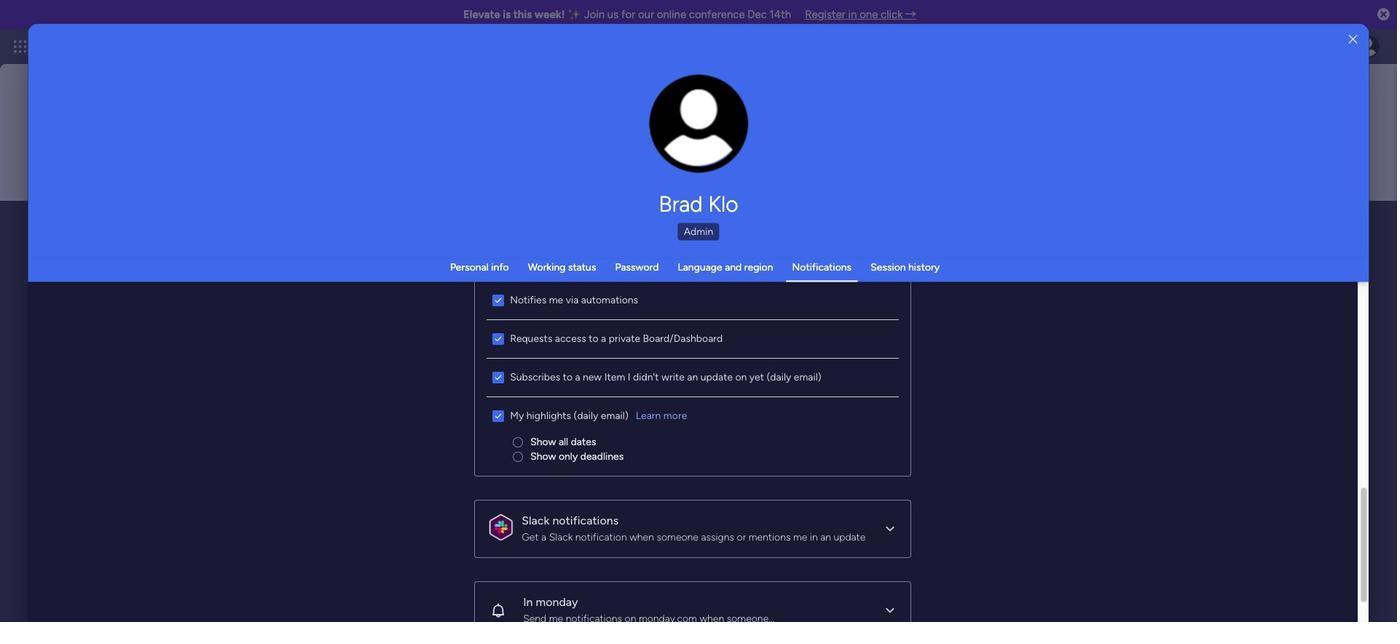 Task type: locate. For each thing, give the bounding box(es) containing it.
history
[[909, 261, 940, 273]]

to
[[580, 269, 590, 281], [589, 333, 599, 346], [563, 372, 573, 384]]

2 vertical spatial to
[[563, 372, 573, 384]]

join
[[584, 8, 605, 21]]

write
[[662, 372, 685, 384]]

1 show from the top
[[531, 437, 557, 449]]

a right "get"
[[542, 532, 547, 545]]

0 vertical spatial subscribes
[[510, 269, 561, 281]]

notifications
[[792, 261, 852, 273]]

1 subscribes from the top
[[510, 269, 561, 281]]

slack
[[522, 515, 550, 529], [549, 532, 573, 545]]

or
[[737, 532, 747, 545]]

when
[[630, 532, 655, 545]]

0 horizontal spatial in
[[810, 532, 818, 545]]

email) right 'yet'
[[794, 372, 822, 384]]

an right the write
[[688, 372, 699, 384]]

requests
[[510, 333, 553, 346]]

register
[[805, 8, 846, 21]]

subscribes down requests
[[510, 372, 561, 384]]

1 vertical spatial subscribes
[[510, 372, 561, 384]]

to up notifies me via automations
[[580, 269, 590, 281]]

1 vertical spatial update
[[834, 532, 866, 545]]

dec
[[748, 8, 767, 21]]

0 vertical spatial in
[[849, 8, 857, 21]]

access
[[555, 333, 587, 346]]

2 show from the top
[[531, 451, 557, 464]]

show down show all dates
[[531, 451, 557, 464]]

week!
[[535, 8, 565, 21]]

0 horizontal spatial email)
[[601, 411, 629, 423]]

me
[[563, 269, 578, 281], [549, 295, 564, 307], [794, 532, 808, 545]]

(daily up dates in the left bottom of the page
[[574, 411, 599, 423]]

None field
[[167, 208, 1339, 238]]

(daily
[[767, 372, 792, 384], [574, 411, 599, 423]]

subscribes up notifies
[[510, 269, 561, 281]]

0 vertical spatial (daily
[[767, 372, 792, 384]]

show left all
[[531, 437, 557, 449]]

on
[[736, 372, 747, 384]]

an right "mentions"
[[821, 532, 832, 545]]

password link
[[615, 261, 659, 273]]

14th
[[770, 8, 791, 21]]

in
[[849, 8, 857, 21], [810, 532, 818, 545]]

slack notifications get a slack notification when someone assigns or mentions me in an update
[[522, 515, 866, 545]]

1 horizontal spatial an
[[821, 532, 832, 545]]

brad klo
[[659, 191, 739, 217]]

me for subscribes
[[563, 269, 578, 281]]

1 horizontal spatial update
[[834, 532, 866, 545]]

0 horizontal spatial an
[[688, 372, 699, 384]]

to for me
[[580, 269, 590, 281]]

select product image
[[13, 39, 28, 54]]

notifications
[[553, 515, 619, 529]]

status
[[568, 261, 596, 273]]

notifies me via automations
[[510, 295, 639, 307]]

for
[[621, 8, 636, 21]]

slack up "get"
[[522, 515, 550, 529]]

2 subscribes from the top
[[510, 372, 561, 384]]

i
[[628, 372, 631, 384]]

session history
[[871, 261, 940, 273]]

to right 'access'
[[589, 333, 599, 346]]

0 vertical spatial email)
[[794, 372, 822, 384]]

in inside slack notifications get a slack notification when someone assigns or mentions me in an update
[[810, 532, 818, 545]]

1 vertical spatial an
[[821, 532, 832, 545]]

to for access
[[589, 333, 599, 346]]

a
[[592, 269, 597, 281], [601, 333, 607, 346], [575, 372, 581, 384], [542, 532, 547, 545]]

session history link
[[871, 261, 940, 273]]

change profile picture
[[668, 132, 730, 155]]

subscribes to a new item i didn't write an update on yet (daily email)
[[510, 372, 822, 384]]

get
[[522, 532, 539, 545]]

2 vertical spatial me
[[794, 532, 808, 545]]

change profile picture button
[[650, 74, 749, 173]]

0 vertical spatial me
[[563, 269, 578, 281]]

a inside slack notifications get a slack notification when someone assigns or mentions me in an update
[[542, 532, 547, 545]]

1 vertical spatial to
[[589, 333, 599, 346]]

0 vertical spatial show
[[531, 437, 557, 449]]

a up automations
[[592, 269, 597, 281]]

slack down notifications
[[549, 532, 573, 545]]

email)
[[794, 372, 822, 384], [601, 411, 629, 423]]

my highlights (daily email)
[[510, 411, 629, 423]]

show
[[531, 437, 557, 449], [531, 451, 557, 464]]

1 vertical spatial in
[[810, 532, 818, 545]]

private
[[609, 333, 641, 346]]

subscribes me to a board/item/team
[[510, 269, 680, 281]]

0 vertical spatial update
[[701, 372, 733, 384]]

a left private
[[601, 333, 607, 346]]

0 vertical spatial to
[[580, 269, 590, 281]]

1 image
[[1185, 30, 1198, 46]]

this
[[514, 8, 532, 21]]

language and region
[[678, 261, 773, 273]]

to left new
[[563, 372, 573, 384]]

didn't
[[633, 372, 659, 384]]

yet
[[750, 372, 765, 384]]

klo
[[708, 191, 739, 217]]

in monday
[[524, 596, 578, 610]]

brad klo button
[[498, 191, 899, 217]]

click
[[881, 8, 903, 21]]

register in one click → link
[[805, 8, 917, 21]]

brad klo image
[[1357, 35, 1380, 58]]

1 vertical spatial show
[[531, 451, 557, 464]]

1 vertical spatial me
[[549, 295, 564, 307]]

new
[[583, 372, 602, 384]]

me inside slack notifications get a slack notification when someone assigns or mentions me in an update
[[794, 532, 808, 545]]

someone
[[657, 532, 699, 545]]

region
[[475, 0, 911, 477]]

personal
[[450, 261, 489, 273]]

update inside slack notifications get a slack notification when someone assigns or mentions me in an update
[[834, 532, 866, 545]]

an
[[688, 372, 699, 384], [821, 532, 832, 545]]

personal info link
[[450, 261, 509, 273]]

(daily right 'yet'
[[767, 372, 792, 384]]

in left one
[[849, 8, 857, 21]]

show for show only deadlines
[[531, 451, 557, 464]]

0 horizontal spatial update
[[701, 372, 733, 384]]

1 vertical spatial (daily
[[574, 411, 599, 423]]

subscribes for subscribes to a new item i didn't write an update on yet (daily email)
[[510, 372, 561, 384]]

info
[[491, 261, 509, 273]]

notifications link
[[792, 261, 852, 273]]

in right "mentions"
[[810, 532, 818, 545]]

elevate
[[463, 8, 500, 21]]

0 horizontal spatial (daily
[[574, 411, 599, 423]]

board/item/team
[[600, 269, 680, 281]]

email) left learn
[[601, 411, 629, 423]]

monday
[[536, 596, 578, 610]]

notifies
[[510, 295, 547, 307]]

highlights
[[527, 411, 572, 423]]



Task type: vqa. For each thing, say whether or not it's contained in the screenshot.
topmost Subscribes
yes



Task type: describe. For each thing, give the bounding box(es) containing it.
1 vertical spatial email)
[[601, 411, 629, 423]]

1 vertical spatial slack
[[549, 532, 573, 545]]

elevate is this week! ✨ join us for our online conference dec 14th
[[463, 8, 791, 21]]

0 vertical spatial an
[[688, 372, 699, 384]]

language
[[678, 261, 723, 273]]

a left new
[[575, 372, 581, 384]]

in
[[524, 596, 533, 610]]

register in one click →
[[805, 8, 917, 21]]

all
[[559, 437, 569, 449]]

personal info
[[450, 261, 509, 273]]

✨
[[568, 8, 582, 21]]

via
[[566, 295, 579, 307]]

learn
[[636, 411, 661, 423]]

1 horizontal spatial email)
[[794, 372, 822, 384]]

show only deadlines
[[531, 451, 624, 464]]

picture
[[684, 144, 714, 155]]

learn more
[[636, 411, 688, 423]]

me for notifies
[[549, 295, 564, 307]]

→
[[906, 8, 917, 21]]

mentions
[[749, 532, 791, 545]]

assigns
[[702, 532, 735, 545]]

1 horizontal spatial in
[[849, 8, 857, 21]]

working
[[528, 261, 566, 273]]

learn more link
[[636, 410, 688, 424]]

more
[[664, 411, 688, 423]]

requests access to a private board/dashboard
[[510, 333, 723, 346]]

region containing subscribes me to a board/item/team
[[475, 0, 911, 477]]

profile
[[703, 132, 730, 142]]

my
[[510, 411, 524, 423]]

working status
[[528, 261, 596, 273]]

us
[[608, 8, 619, 21]]

automations
[[582, 295, 639, 307]]

a for me
[[592, 269, 597, 281]]

is
[[503, 8, 511, 21]]

an inside slack notifications get a slack notification when someone assigns or mentions me in an update
[[821, 532, 832, 545]]

password
[[615, 261, 659, 273]]

language and region link
[[678, 261, 773, 273]]

brad
[[659, 191, 703, 217]]

our
[[638, 8, 654, 21]]

deadlines
[[581, 451, 624, 464]]

board/dashboard
[[643, 333, 723, 346]]

subscribes for subscribes me to a board/item/team
[[510, 269, 561, 281]]

notification
[[576, 532, 627, 545]]

item
[[605, 372, 626, 384]]

only
[[559, 451, 578, 464]]

show all dates
[[531, 437, 597, 449]]

show for show all dates
[[531, 437, 557, 449]]

dates
[[571, 437, 597, 449]]

region
[[745, 261, 773, 273]]

session
[[871, 261, 906, 273]]

a for notifications
[[542, 532, 547, 545]]

and
[[725, 261, 742, 273]]

conference
[[689, 8, 745, 21]]

one
[[860, 8, 878, 21]]

0 vertical spatial slack
[[522, 515, 550, 529]]

admin
[[684, 225, 714, 238]]

online
[[657, 8, 686, 21]]

1 horizontal spatial (daily
[[767, 372, 792, 384]]

in monday button
[[475, 583, 911, 623]]

close image
[[1349, 34, 1358, 45]]

a for access
[[601, 333, 607, 346]]

working status link
[[528, 261, 596, 273]]

change
[[668, 132, 701, 142]]



